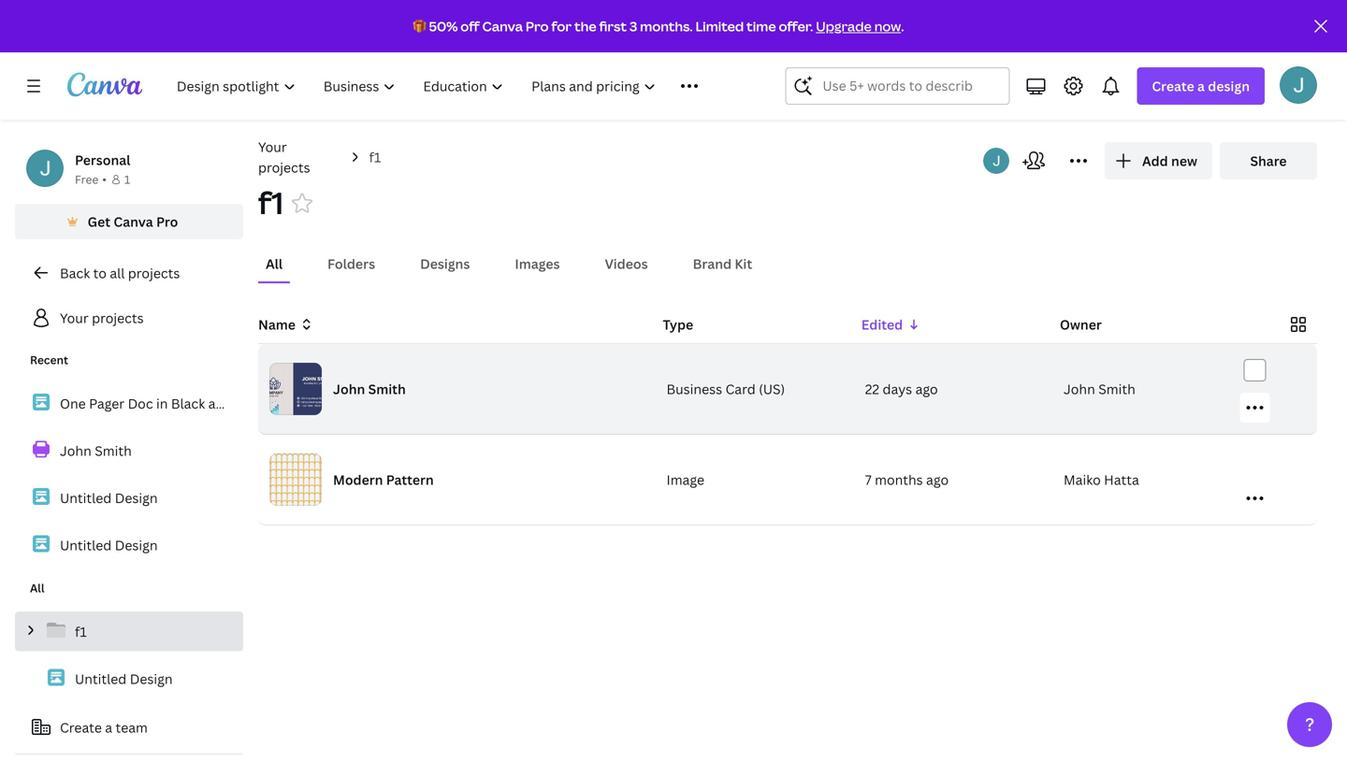 Task type: locate. For each thing, give the bounding box(es) containing it.
1 horizontal spatial your projects
[[258, 138, 310, 176]]

your down the back
[[60, 309, 89, 327]]

1 horizontal spatial f1
[[258, 182, 284, 223]]

hatta
[[1104, 471, 1140, 489]]

untitled design link
[[15, 478, 243, 518], [15, 525, 243, 565], [15, 659, 243, 699]]

0 vertical spatial your projects
[[258, 138, 310, 176]]

folders button
[[320, 246, 383, 282]]

0 horizontal spatial f1
[[75, 623, 87, 641]]

canva
[[482, 17, 523, 35], [114, 213, 153, 231]]

1 vertical spatial f1
[[258, 182, 284, 223]]

1 untitled design link from the top
[[15, 478, 243, 518]]

projects right all
[[128, 264, 180, 282]]

1 horizontal spatial john smith
[[333, 380, 406, 398]]

images
[[515, 255, 560, 273]]

all button
[[258, 246, 290, 282]]

0 vertical spatial f1
[[369, 148, 381, 166]]

2 vertical spatial design
[[130, 670, 173, 688]]

edited
[[862, 316, 903, 334]]

3 untitled design link from the top
[[15, 659, 243, 699]]

0 horizontal spatial pro
[[156, 213, 178, 231]]

1 vertical spatial f1 link
[[15, 612, 243, 652]]

business
[[667, 380, 723, 398]]

pro
[[526, 17, 549, 35], [156, 213, 178, 231]]

create inside dropdown button
[[1152, 77, 1195, 95]]

1 horizontal spatial create
[[1152, 77, 1195, 95]]

0 vertical spatial all
[[266, 255, 283, 273]]

2 vertical spatial f1
[[75, 623, 87, 641]]

1 horizontal spatial pro
[[526, 17, 549, 35]]

untitled design
[[60, 489, 158, 507], [60, 536, 158, 554], [75, 670, 173, 688]]

canva right off
[[482, 17, 523, 35]]

list containing john smith
[[15, 384, 243, 565]]

your projects down to
[[60, 309, 144, 327]]

None search field
[[785, 67, 1010, 105]]

your up f1 button
[[258, 138, 287, 156]]

all inside button
[[266, 255, 283, 273]]

0 vertical spatial ago
[[916, 380, 938, 398]]

a inside create a team button
[[105, 719, 112, 737]]

🎁 50% off canva pro for the first 3 months. limited time offer. upgrade now .
[[413, 17, 904, 35]]

create a design
[[1152, 77, 1250, 95]]

a for design
[[1198, 77, 1205, 95]]

john smith image
[[1280, 66, 1318, 104]]

off
[[461, 17, 480, 35]]

1 vertical spatial pro
[[156, 213, 178, 231]]

1 vertical spatial your projects link
[[15, 299, 243, 337]]

get
[[88, 213, 110, 231]]

0 horizontal spatial create
[[60, 719, 102, 737]]

1 vertical spatial projects
[[128, 264, 180, 282]]

2 horizontal spatial smith
[[1099, 380, 1136, 398]]

add
[[1143, 152, 1169, 170]]

create left "design"
[[1152, 77, 1195, 95]]

a inside create a design dropdown button
[[1198, 77, 1205, 95]]

1 horizontal spatial f1 link
[[369, 147, 381, 168]]

f1 link
[[369, 147, 381, 168], [15, 612, 243, 652]]

0 horizontal spatial smith
[[95, 442, 132, 460]]

pattern
[[386, 471, 434, 489]]

1 vertical spatial canva
[[114, 213, 153, 231]]

create a team button
[[15, 709, 243, 747]]

2 vertical spatial projects
[[92, 309, 144, 327]]

business card (us)
[[667, 380, 785, 398]]

get canva pro button
[[15, 204, 243, 240]]

type
[[663, 316, 694, 334]]

untitled
[[60, 489, 112, 507], [60, 536, 112, 554], [75, 670, 127, 688]]

smith
[[368, 380, 406, 398], [1099, 380, 1136, 398], [95, 442, 132, 460]]

2 vertical spatial untitled design link
[[15, 659, 243, 699]]

ago right days
[[916, 380, 938, 398]]

0 horizontal spatial all
[[30, 581, 44, 596]]

1 vertical spatial ago
[[927, 471, 949, 489]]

kit
[[735, 255, 753, 273]]

f1
[[369, 148, 381, 166], [258, 182, 284, 223], [75, 623, 87, 641]]

1 vertical spatial create
[[60, 719, 102, 737]]

brand
[[693, 255, 732, 273]]

your projects
[[258, 138, 310, 176], [60, 309, 144, 327]]

22 days ago
[[865, 380, 938, 398]]

0 horizontal spatial a
[[105, 719, 112, 737]]

limited
[[696, 17, 744, 35]]

canva inside button
[[114, 213, 153, 231]]

your projects link
[[258, 137, 340, 178], [15, 299, 243, 337]]

0 vertical spatial list
[[15, 384, 243, 565]]

get canva pro
[[88, 213, 178, 231]]

create
[[1152, 77, 1195, 95], [60, 719, 102, 737]]

create a team
[[60, 719, 148, 737]]

1 list from the top
[[15, 384, 243, 565]]

projects down all
[[92, 309, 144, 327]]

1 horizontal spatial john
[[333, 380, 365, 398]]

0 horizontal spatial canva
[[114, 213, 153, 231]]

f1 for the right f1 "link"
[[369, 148, 381, 166]]

new
[[1172, 152, 1198, 170]]

design
[[115, 489, 158, 507], [115, 536, 158, 554], [130, 670, 173, 688]]

22
[[865, 380, 880, 398]]

0 vertical spatial a
[[1198, 77, 1205, 95]]

folders
[[328, 255, 375, 273]]

your projects link up f1 button
[[258, 137, 340, 178]]

maiko hatta
[[1064, 471, 1140, 489]]

0 vertical spatial create
[[1152, 77, 1195, 95]]

modern
[[333, 471, 383, 489]]

create left team
[[60, 719, 102, 737]]

0 vertical spatial f1 link
[[369, 147, 381, 168]]

back
[[60, 264, 90, 282]]

pro up the back to all projects link
[[156, 213, 178, 231]]

1 vertical spatial your
[[60, 309, 89, 327]]

projects
[[258, 159, 310, 176], [128, 264, 180, 282], [92, 309, 144, 327]]

1 vertical spatial design
[[115, 536, 158, 554]]

image
[[667, 471, 705, 489]]

1 vertical spatial a
[[105, 719, 112, 737]]

projects up f1 button
[[258, 159, 310, 176]]

a
[[1198, 77, 1205, 95], [105, 719, 112, 737]]

list
[[15, 384, 243, 565], [15, 612, 243, 763]]

ago
[[916, 380, 938, 398], [927, 471, 949, 489]]

1 vertical spatial list
[[15, 612, 243, 763]]

your projects up f1 button
[[258, 138, 310, 176]]

f1 for f1 button
[[258, 182, 284, 223]]

1 horizontal spatial your projects link
[[258, 137, 340, 178]]

ago for 22 days ago
[[916, 380, 938, 398]]

0 vertical spatial untitled design link
[[15, 478, 243, 518]]

2 vertical spatial untitled
[[75, 670, 127, 688]]

0 vertical spatial untitled
[[60, 489, 112, 507]]

1 vertical spatial your projects
[[60, 309, 144, 327]]

1 vertical spatial untitled design link
[[15, 525, 243, 565]]

share
[[1251, 152, 1287, 170]]

1 horizontal spatial all
[[266, 255, 283, 273]]

2 list from the top
[[15, 612, 243, 763]]

your projects link down the back to all projects link
[[15, 299, 243, 337]]

50%
[[429, 17, 458, 35]]

all
[[110, 264, 125, 282]]

your
[[258, 138, 287, 156], [60, 309, 89, 327]]

john
[[333, 380, 365, 398], [1064, 380, 1096, 398], [60, 442, 91, 460]]

f1 button
[[258, 182, 284, 224]]

2 horizontal spatial john smith
[[1064, 380, 1136, 398]]

all
[[266, 255, 283, 273], [30, 581, 44, 596]]

0 vertical spatial canva
[[482, 17, 523, 35]]

0 vertical spatial untitled design
[[60, 489, 158, 507]]

1 horizontal spatial smith
[[368, 380, 406, 398]]

now
[[875, 17, 901, 35]]

2 horizontal spatial f1
[[369, 148, 381, 166]]

pro inside button
[[156, 213, 178, 231]]

1 horizontal spatial your
[[258, 138, 287, 156]]

1 horizontal spatial a
[[1198, 77, 1205, 95]]

0 vertical spatial your projects link
[[258, 137, 340, 178]]

0 horizontal spatial your projects link
[[15, 299, 243, 337]]

ago for 7 months ago
[[927, 471, 949, 489]]

create inside button
[[60, 719, 102, 737]]

canva right the get
[[114, 213, 153, 231]]

a left team
[[105, 719, 112, 737]]

1 vertical spatial all
[[30, 581, 44, 596]]

top level navigation element
[[165, 67, 741, 105], [165, 67, 741, 105]]

john smith
[[333, 380, 406, 398], [1064, 380, 1136, 398], [60, 442, 132, 460]]

a left "design"
[[1198, 77, 1205, 95]]

months
[[875, 471, 923, 489]]

ago right months
[[927, 471, 949, 489]]

3
[[630, 17, 638, 35]]

pro left for
[[526, 17, 549, 35]]

offer.
[[779, 17, 814, 35]]



Task type: vqa. For each thing, say whether or not it's contained in the screenshot.
the middle Untitled
yes



Task type: describe. For each thing, give the bounding box(es) containing it.
the
[[575, 17, 597, 35]]

back to all projects link
[[15, 255, 243, 292]]

upgrade now button
[[816, 17, 901, 35]]

0 vertical spatial design
[[115, 489, 158, 507]]

design
[[1208, 77, 1250, 95]]

owner
[[1060, 316, 1102, 334]]

7 months ago
[[865, 471, 949, 489]]

Search search field
[[823, 68, 973, 104]]

days
[[883, 380, 913, 398]]

videos
[[605, 255, 648, 273]]

designs
[[420, 255, 470, 273]]

months.
[[640, 17, 693, 35]]

name button
[[258, 314, 314, 335]]

0 vertical spatial your
[[258, 138, 287, 156]]

0 horizontal spatial f1 link
[[15, 612, 243, 652]]

images button
[[508, 246, 568, 282]]

share button
[[1220, 142, 1318, 180]]

list containing f1
[[15, 612, 243, 763]]

team
[[116, 719, 148, 737]]

2 vertical spatial untitled design
[[75, 670, 173, 688]]

first
[[599, 17, 627, 35]]

add new button
[[1105, 142, 1213, 180]]

0 horizontal spatial john
[[60, 442, 91, 460]]

designs button
[[413, 246, 478, 282]]

personal
[[75, 151, 130, 169]]

modern pattern
[[333, 471, 434, 489]]

free •
[[75, 172, 107, 187]]

brand kit
[[693, 255, 753, 273]]

0 vertical spatial pro
[[526, 17, 549, 35]]

.
[[901, 17, 904, 35]]

0 horizontal spatial your
[[60, 309, 89, 327]]

name
[[258, 316, 296, 334]]

card
[[726, 380, 756, 398]]

videos button
[[598, 246, 656, 282]]

f1 inside "link"
[[75, 623, 87, 641]]

1
[[124, 172, 130, 187]]

upgrade
[[816, 17, 872, 35]]

1 vertical spatial untitled
[[60, 536, 112, 554]]

back to all projects
[[60, 264, 180, 282]]

create for create a team
[[60, 719, 102, 737]]

0 horizontal spatial john smith
[[60, 442, 132, 460]]

edited button
[[862, 314, 922, 335]]

1 horizontal spatial canva
[[482, 17, 523, 35]]

1 vertical spatial untitled design
[[60, 536, 158, 554]]

2 untitled design link from the top
[[15, 525, 243, 565]]

7
[[865, 471, 872, 489]]

free
[[75, 172, 98, 187]]

create for create a design
[[1152, 77, 1195, 95]]

🎁
[[413, 17, 426, 35]]

john smith link
[[15, 431, 243, 471]]

add new
[[1143, 152, 1198, 170]]

(us)
[[759, 380, 785, 398]]

for
[[552, 17, 572, 35]]

create a design button
[[1137, 67, 1265, 105]]

2 horizontal spatial john
[[1064, 380, 1096, 398]]

•
[[102, 172, 107, 187]]

0 vertical spatial projects
[[258, 159, 310, 176]]

time
[[747, 17, 776, 35]]

0 horizontal spatial your projects
[[60, 309, 144, 327]]

to
[[93, 264, 107, 282]]

recent
[[30, 352, 68, 368]]

brand kit button
[[686, 246, 760, 282]]

a for team
[[105, 719, 112, 737]]

maiko
[[1064, 471, 1101, 489]]



